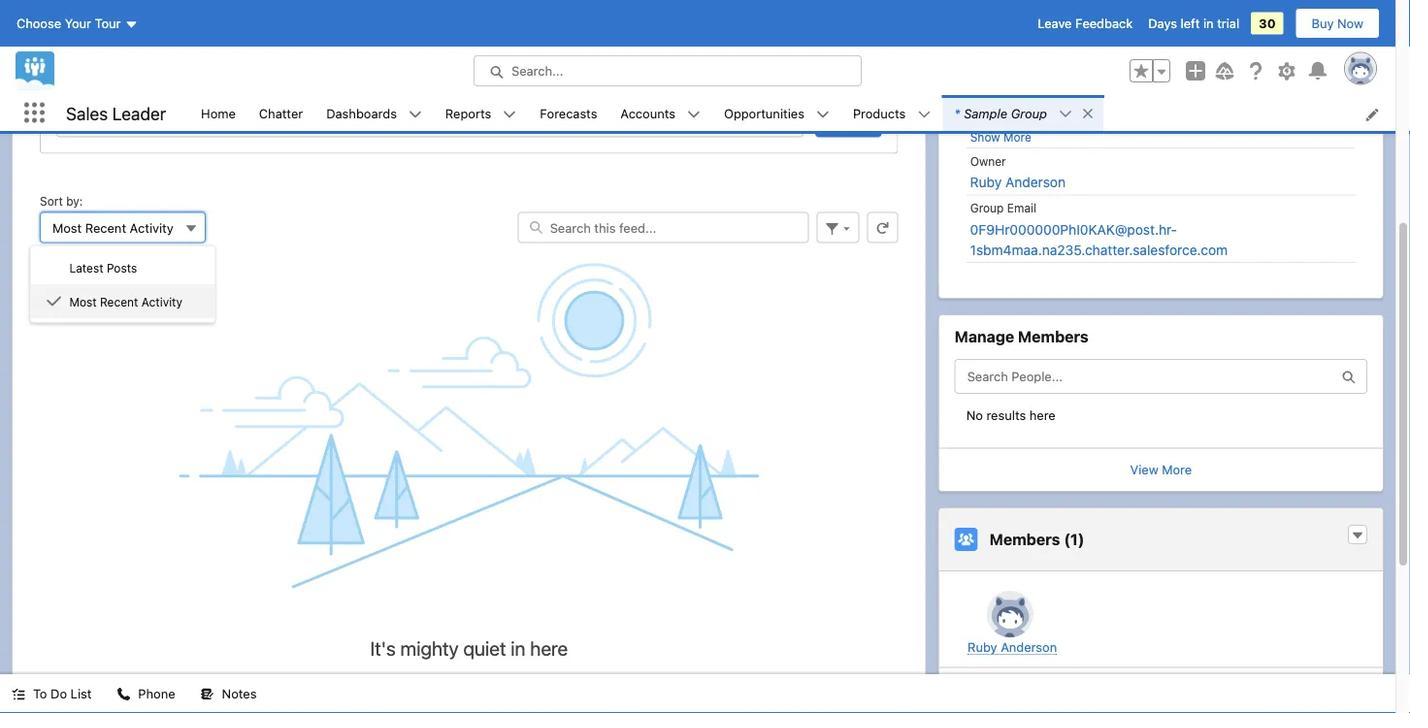 Task type: locate. For each thing, give the bounding box(es) containing it.
text default image inside the to do list button
[[12, 688, 25, 702]]

poll,
[[562, 673, 587, 688]]

list
[[189, 95, 1396, 131]]

text default image inside list item
[[1082, 107, 1095, 120]]

0 vertical spatial recent
[[85, 220, 126, 235]]

something,
[[452, 673, 517, 688]]

share
[[377, 115, 410, 129], [832, 115, 866, 129]]

leave feedback link
[[1038, 16, 1133, 31]]

an
[[414, 115, 428, 129]]

2 horizontal spatial text default image
[[1352, 529, 1365, 543]]

0 horizontal spatial in
[[511, 637, 526, 660]]

opportunities link
[[713, 95, 817, 131]]

to
[[33, 687, 47, 702]]

1 horizontal spatial text default image
[[201, 688, 214, 702]]

forecasts
[[540, 106, 598, 120]]

text default image
[[1352, 529, 1365, 543], [12, 688, 25, 702], [201, 688, 214, 702]]

tab list containing post
[[40, 36, 899, 90]]

0 horizontal spatial share
[[377, 115, 410, 129]]

products link
[[842, 95, 918, 131]]

sample down description
[[971, 50, 1017, 67]]

share an update...
[[377, 115, 484, 129]]

mighty
[[401, 637, 459, 660]]

1 vertical spatial in
[[511, 637, 526, 660]]

*
[[955, 106, 961, 120]]

list box
[[30, 245, 216, 324]]

recent
[[85, 220, 126, 235], [100, 295, 138, 309]]

poll
[[247, 55, 270, 71]]

buy
[[1312, 16, 1335, 31]]

notes button
[[189, 675, 268, 714]]

1 vertical spatial most
[[69, 295, 97, 309]]

here
[[1030, 408, 1056, 422], [530, 637, 568, 660]]

reports list item
[[434, 95, 528, 131]]

a right is
[[1062, 98, 1070, 114]]

text default image inside dashboards list item
[[409, 108, 422, 121]]

(1)
[[1065, 531, 1085, 549]]

0 vertical spatial most recent activity
[[52, 220, 174, 235]]

members right manage in the right top of the page
[[1019, 328, 1089, 346]]

1 vertical spatial here
[[530, 637, 568, 660]]

recent down posts
[[100, 295, 138, 309]]

0 vertical spatial more
[[1004, 130, 1032, 144]]

more for show more
[[1004, 130, 1032, 144]]

share for share an update...
[[377, 115, 410, 129]]

1 share from the left
[[377, 115, 410, 129]]

sample inside list item
[[965, 106, 1008, 120]]

latest posts
[[69, 261, 137, 275]]

a
[[1062, 98, 1070, 114], [551, 673, 558, 688], [629, 673, 636, 688]]

0 vertical spatial sample
[[971, 50, 1017, 67]]

1 vertical spatial members
[[990, 531, 1061, 549]]

0 horizontal spatial text default image
[[12, 688, 25, 702]]

days left in trial
[[1149, 16, 1240, 31]]

more
[[1004, 130, 1032, 144], [1163, 463, 1193, 477]]

group inside list item
[[1012, 106, 1048, 120]]

0 vertical spatial activity
[[130, 220, 174, 235]]

most recent activity inside sort by: button
[[52, 220, 174, 235]]

0 vertical spatial post
[[56, 55, 86, 71]]

your
[[65, 16, 91, 31]]

a left "poll,"
[[551, 673, 558, 688]]

1 vertical spatial activity
[[142, 295, 183, 309]]

group email 0f9hr000000phi0kak@post.hr- 1sbm4maa.na235.chatter.salesforce.com
[[971, 201, 1229, 258]]

0 horizontal spatial group
[[971, 201, 1005, 215]]

here right the results
[[1030, 408, 1056, 422]]

2 share from the left
[[832, 115, 866, 129]]

0 vertical spatial group
[[1012, 106, 1048, 120]]

choose your tour button
[[16, 8, 139, 39]]

this
[[269, 673, 290, 688]]

tab list
[[40, 36, 899, 90]]

reports
[[446, 106, 492, 120]]

text default image inside notes button
[[201, 688, 214, 702]]

text default image inside the phone button
[[117, 688, 131, 702]]

poll link
[[231, 37, 287, 89]]

show more
[[971, 130, 1032, 144]]

list box containing latest posts
[[30, 245, 216, 324]]

share an update... button
[[56, 106, 804, 137]]

in right "left"
[[1204, 16, 1214, 31]]

sample inside description sample
[[971, 50, 1017, 67]]

group
[[1012, 106, 1048, 120], [971, 201, 1005, 215]]

more down * sample group
[[1004, 130, 1032, 144]]

most down latest
[[69, 295, 97, 309]]

sample!
[[1074, 98, 1127, 114]]

1 vertical spatial recent
[[100, 295, 138, 309]]

is
[[1047, 98, 1058, 114]]

0 vertical spatial here
[[1030, 408, 1056, 422]]

sample for sample group
[[965, 106, 1008, 120]]

list item containing *
[[943, 95, 1104, 131]]

1 vertical spatial group
[[971, 201, 1005, 215]]

dashboards
[[326, 106, 397, 120]]

most recent activity up posts
[[52, 220, 174, 235]]

list containing home
[[189, 95, 1396, 131]]

text default image
[[1082, 107, 1095, 120], [409, 108, 422, 121], [503, 108, 517, 121], [688, 108, 701, 121], [46, 294, 62, 309], [117, 688, 131, 702]]

1 vertical spatial sample
[[965, 106, 1008, 120]]

description
[[971, 31, 1034, 44]]

leave feedback
[[1038, 16, 1133, 31]]

1 horizontal spatial more
[[1163, 463, 1193, 477]]

2 horizontal spatial a
[[1062, 98, 1070, 114]]

start
[[521, 673, 548, 688]]

a right ask
[[629, 673, 636, 688]]

results
[[987, 408, 1027, 422]]

sales
[[66, 103, 108, 124]]

members left (1)
[[990, 531, 1061, 549]]

to do list button
[[0, 675, 103, 714]]

1 horizontal spatial here
[[1030, 408, 1056, 422]]

products list item
[[842, 95, 943, 131]]

chatter link
[[247, 95, 315, 131]]

get
[[245, 673, 266, 688]]

most inside sort by: button
[[52, 220, 82, 235]]

1 horizontal spatial share
[[832, 115, 866, 129]]

0f9hr000000phi0kak@post.hr- 1sbm4maa.na235.chatter.salesforce.com link
[[971, 221, 1229, 258]]

post down choose your tour
[[56, 55, 86, 71]]

most
[[52, 220, 82, 235], [69, 295, 97, 309]]

activity down sort by: button
[[142, 295, 183, 309]]

0 horizontal spatial more
[[1004, 130, 1032, 144]]

recent up the latest posts
[[85, 220, 126, 235]]

most down sort by:
[[52, 220, 82, 235]]

in right quiet
[[511, 637, 526, 660]]

recent inside option
[[100, 295, 138, 309]]

1 vertical spatial post
[[422, 673, 448, 688]]

activity up posts
[[130, 220, 174, 235]]

0 horizontal spatial post
[[56, 55, 86, 71]]

1 vertical spatial most recent activity
[[69, 295, 183, 309]]

notes
[[222, 687, 257, 702]]

group down the ruby
[[971, 201, 1005, 215]]

0 horizontal spatial here
[[530, 637, 568, 660]]

0 vertical spatial most
[[52, 220, 82, 235]]

most recent activity
[[52, 220, 174, 235], [69, 295, 183, 309]]

1 vertical spatial more
[[1163, 463, 1193, 477]]

ruby
[[971, 174, 1002, 190]]

1 horizontal spatial in
[[1204, 16, 1214, 31]]

group up show more at the top right
[[1012, 106, 1048, 120]]

here up start
[[530, 637, 568, 660]]

choose
[[17, 16, 61, 31]]

sample up show
[[965, 106, 1008, 120]]

1 horizontal spatial group
[[1012, 106, 1048, 120]]

activity
[[130, 220, 174, 235], [142, 295, 183, 309]]

list item
[[943, 95, 1104, 131]]

most recent activity down posts
[[69, 295, 183, 309]]

more right view
[[1163, 463, 1193, 477]]

sort by:
[[40, 195, 83, 208]]

group
[[1130, 59, 1171, 83]]

most inside option
[[69, 295, 97, 309]]

group inside group email 0f9hr000000phi0kak@post.hr- 1sbm4maa.na235.chatter.salesforce.com
[[971, 201, 1005, 215]]

0 vertical spatial in
[[1204, 16, 1214, 31]]

1 horizontal spatial post
[[422, 673, 448, 688]]

view more link
[[1131, 463, 1193, 477]]

members
[[1019, 328, 1089, 346], [990, 531, 1061, 549]]

post down mighty
[[422, 673, 448, 688]]

show
[[971, 130, 1001, 144]]



Task type: describe. For each thing, give the bounding box(es) containing it.
0f9hr000000phi0kak@post.hr-
[[971, 221, 1178, 237]]

text default image inside accounts list item
[[688, 108, 701, 121]]

now
[[1338, 16, 1364, 31]]

hello!
[[971, 98, 1010, 114]]

announcement
[[119, 55, 214, 71]]

Search this feed... search field
[[518, 212, 810, 243]]

post inside it's mighty quiet in here status
[[422, 673, 448, 688]]

latest
[[69, 261, 103, 275]]

text default image inside most recent activity option
[[46, 294, 62, 309]]

posts
[[107, 261, 137, 275]]

text default image for to do list
[[12, 688, 25, 702]]

update...
[[432, 115, 484, 129]]

0 vertical spatial members
[[1019, 328, 1089, 346]]

opportunities
[[724, 106, 805, 120]]

* sample group
[[955, 106, 1048, 120]]

to do list
[[33, 687, 92, 702]]

dashboards list item
[[315, 95, 434, 131]]

it's mighty quiet in here
[[370, 637, 568, 660]]

Sort by: button
[[40, 212, 206, 243]]

dashboards link
[[315, 95, 409, 131]]

anderson
[[1006, 174, 1066, 190]]

days
[[1149, 16, 1178, 31]]

quiet
[[464, 637, 506, 660]]

trial
[[1218, 16, 1240, 31]]

reports link
[[434, 95, 503, 131]]

conversation
[[294, 673, 369, 688]]

hello! this is a sample!
[[971, 98, 1127, 114]]

view more
[[1131, 463, 1193, 477]]

feedback
[[1076, 16, 1133, 31]]

this
[[1014, 98, 1043, 114]]

1sbm4maa.na235.chatter.salesforce.com
[[971, 242, 1229, 258]]

no results here
[[967, 408, 1056, 422]]

members (1)
[[990, 531, 1085, 549]]

it's mighty quiet in here status
[[28, 590, 911, 688]]

no
[[967, 408, 984, 422]]

opportunities list item
[[713, 95, 842, 131]]

show more link
[[971, 130, 1032, 144]]

ask
[[606, 673, 626, 688]]

owner
[[971, 154, 1007, 168]]

announcement link
[[103, 37, 231, 89]]

most recent activity option
[[30, 284, 215, 319]]

started!
[[373, 673, 419, 688]]

manage members
[[955, 328, 1089, 346]]

accounts list item
[[609, 95, 713, 131]]

0 horizontal spatial a
[[551, 673, 558, 688]]

tour
[[95, 16, 121, 31]]

home link
[[189, 95, 247, 131]]

get this conversation started! post something, start a poll, or ask a question.
[[245, 673, 694, 688]]

30
[[1260, 16, 1277, 31]]

phone button
[[105, 675, 187, 714]]

choose your tour
[[17, 16, 121, 31]]

view
[[1131, 463, 1159, 477]]

phone
[[138, 687, 175, 702]]

it's
[[370, 637, 396, 660]]

search... button
[[474, 55, 862, 86]]

text default image for notes
[[201, 688, 214, 702]]

left
[[1181, 16, 1201, 31]]

ruby anderson link
[[971, 174, 1066, 190]]

do
[[51, 687, 67, 702]]

buy now
[[1312, 16, 1364, 31]]

in inside status
[[511, 637, 526, 660]]

forecasts link
[[528, 95, 609, 131]]

owner ruby anderson
[[971, 154, 1066, 190]]

accounts link
[[609, 95, 688, 131]]

by:
[[66, 195, 83, 208]]

more for view more
[[1163, 463, 1193, 477]]

manage
[[955, 328, 1015, 346]]

recent inside sort by: button
[[85, 220, 126, 235]]

search...
[[512, 64, 564, 78]]

list
[[71, 687, 92, 702]]

or
[[590, 673, 602, 688]]

post link
[[41, 37, 103, 89]]

activity inside sort by: button
[[130, 220, 174, 235]]

description sample
[[971, 31, 1034, 67]]

share for share
[[832, 115, 866, 129]]

activity inside most recent activity option
[[142, 295, 183, 309]]

leader
[[112, 103, 166, 124]]

1 horizontal spatial a
[[629, 673, 636, 688]]

sample for sample
[[971, 50, 1017, 67]]

email
[[1008, 201, 1037, 215]]

leave
[[1038, 16, 1073, 31]]

Search People... text field
[[955, 359, 1368, 394]]

text default image inside reports list item
[[503, 108, 517, 121]]

here inside status
[[530, 637, 568, 660]]

sort
[[40, 195, 63, 208]]

accounts
[[621, 106, 676, 120]]

chatter
[[259, 106, 303, 120]]

buy now button
[[1296, 8, 1381, 39]]

products
[[854, 106, 906, 120]]

sales leader
[[66, 103, 166, 124]]

post inside tab list
[[56, 55, 86, 71]]

share button
[[815, 106, 882, 137]]

question.
[[640, 673, 694, 688]]

home
[[201, 106, 236, 120]]

most recent activity inside option
[[69, 295, 183, 309]]



Task type: vqa. For each thing, say whether or not it's contained in the screenshot.
It's mighty quiet in here
yes



